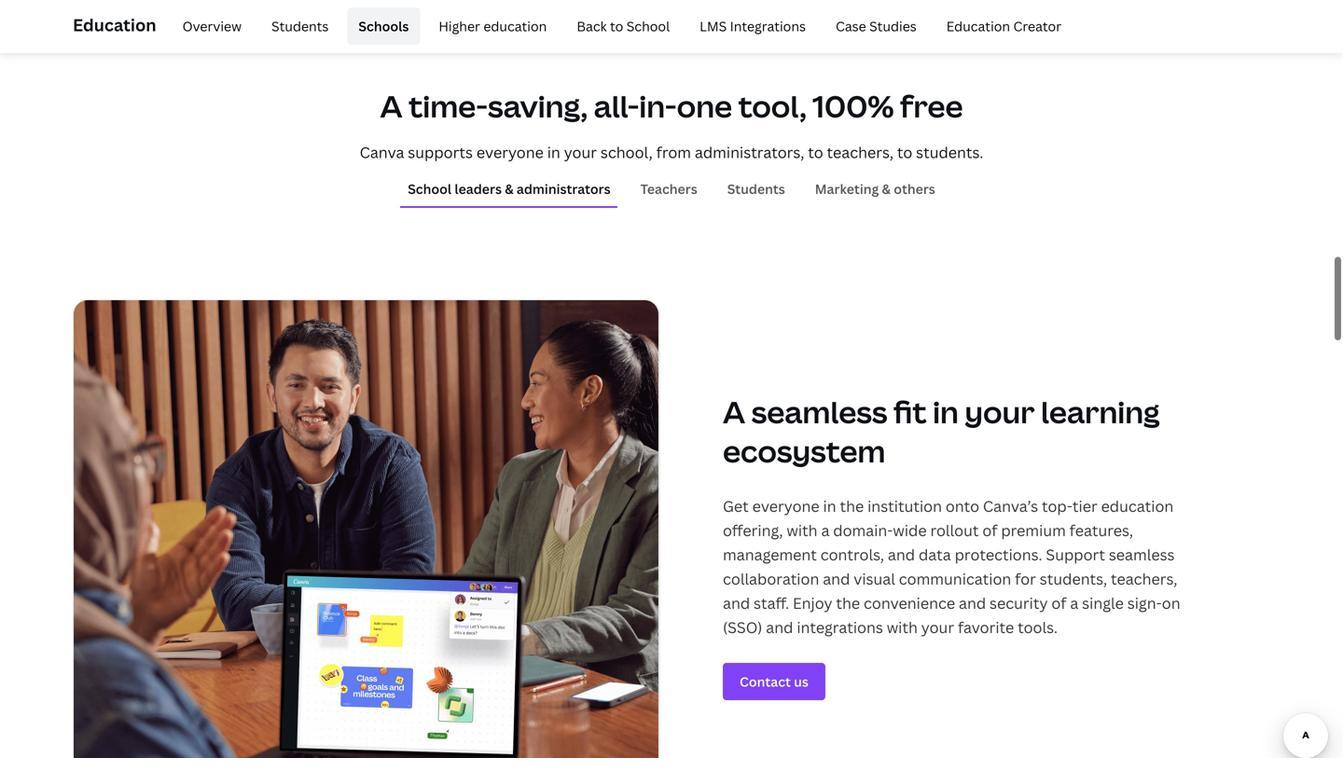 Task type: locate. For each thing, give the bounding box(es) containing it.
0 horizontal spatial education
[[483, 17, 547, 35]]

1 horizontal spatial everyone
[[752, 496, 819, 516]]

your right fit
[[965, 392, 1035, 433]]

students.
[[916, 142, 983, 162]]

in up "domain-"
[[823, 496, 836, 516]]

tool,
[[738, 86, 807, 126]]

everyone up offering,
[[752, 496, 819, 516]]

students button
[[720, 172, 793, 206]]

the
[[840, 496, 864, 516], [836, 593, 860, 613]]

0 vertical spatial school
[[627, 17, 670, 35]]

& right leaders
[[505, 180, 514, 198]]

case
[[836, 17, 866, 35]]

students inside button
[[727, 180, 785, 198]]

menu bar
[[164, 7, 1073, 45]]

fit
[[894, 392, 927, 433]]

0 horizontal spatial seamless
[[751, 392, 887, 433]]

seamless inside get everyone in the institution onto canva's top-tier education offering, with a domain-wide rollout of premium features, management controls, and data protections. support seamless collaboration and visual communication for students, teachers, and staff. enjoy the convenience and security of a single sign-on (sso) and integrations with your favorite tools.
[[1109, 545, 1175, 565]]

1 vertical spatial everyone
[[752, 496, 819, 516]]

education for education
[[73, 14, 156, 36]]

1 horizontal spatial your
[[921, 618, 954, 638]]

from
[[656, 142, 691, 162]]

creator
[[1013, 17, 1061, 35]]

of down 'students,'
[[1051, 593, 1066, 613]]

management
[[723, 545, 817, 565]]

0 horizontal spatial school
[[408, 180, 452, 198]]

education
[[483, 17, 547, 35], [1101, 496, 1174, 516]]

get everyone in the institution onto canva's top-tier education offering, with a domain-wide rollout of premium features, management controls, and data protections. support seamless collaboration and visual communication for students, teachers, and staff. enjoy the convenience and security of a single sign-on (sso) and integrations with your favorite tools.
[[723, 496, 1180, 638]]

1 horizontal spatial education
[[946, 17, 1010, 35]]

0 vertical spatial your
[[564, 142, 597, 162]]

school inside school leaders & administrators button
[[408, 180, 452, 198]]

in-
[[639, 86, 677, 126]]

& left others
[[882, 180, 891, 198]]

2 & from the left
[[882, 180, 891, 198]]

1 horizontal spatial school
[[627, 17, 670, 35]]

1 horizontal spatial of
[[1051, 593, 1066, 613]]

0 vertical spatial a
[[380, 86, 403, 126]]

1 & from the left
[[505, 180, 514, 198]]

ecosystem
[[723, 431, 885, 472]]

teachers, up "marketing"
[[827, 142, 893, 162]]

1 horizontal spatial teachers,
[[1111, 569, 1177, 589]]

teachers,
[[827, 142, 893, 162], [1111, 569, 1177, 589]]

a down 'students,'
[[1070, 593, 1078, 613]]

to up "marketing"
[[808, 142, 823, 162]]

1 vertical spatial a
[[1070, 593, 1078, 613]]

time-
[[409, 86, 488, 126]]

in up the administrators
[[547, 142, 560, 162]]

leaders
[[455, 180, 502, 198]]

case studies
[[836, 17, 917, 35]]

your down the convenience
[[921, 618, 954, 638]]

0 horizontal spatial in
[[547, 142, 560, 162]]

school right back
[[627, 17, 670, 35]]

your for learning
[[965, 392, 1035, 433]]

0 horizontal spatial of
[[982, 521, 997, 541]]

students down administrators,
[[727, 180, 785, 198]]

1 horizontal spatial &
[[882, 180, 891, 198]]

0 horizontal spatial your
[[564, 142, 597, 162]]

1 vertical spatial the
[[836, 593, 860, 613]]

1 vertical spatial in
[[933, 392, 959, 433]]

education creator link
[[935, 7, 1073, 45]]

education
[[73, 14, 156, 36], [946, 17, 1010, 35]]

teachers, up sign-
[[1111, 569, 1177, 589]]

education for education creator
[[946, 17, 1010, 35]]

2 horizontal spatial your
[[965, 392, 1035, 433]]

0 vertical spatial a
[[821, 521, 830, 541]]

premium
[[1001, 521, 1066, 541]]

0 vertical spatial teachers,
[[827, 142, 893, 162]]

of up protections.
[[982, 521, 997, 541]]

0 horizontal spatial education
[[73, 14, 156, 36]]

0 vertical spatial in
[[547, 142, 560, 162]]

everyone
[[476, 142, 544, 162], [752, 496, 819, 516]]

0 vertical spatial education
[[483, 17, 547, 35]]

&
[[505, 180, 514, 198], [882, 180, 891, 198]]

seamless down features,
[[1109, 545, 1175, 565]]

case studies link
[[824, 7, 928, 45]]

education inside higher education link
[[483, 17, 547, 35]]

back
[[577, 17, 607, 35]]

1 vertical spatial education
[[1101, 496, 1174, 516]]

school leaders & administrators button
[[400, 172, 618, 206]]

a up controls,
[[821, 521, 830, 541]]

a
[[380, 86, 403, 126], [723, 392, 745, 433]]

teachers, inside get everyone in the institution onto canva's top-tier education offering, with a domain-wide rollout of premium features, management controls, and data protections. support seamless collaboration and visual communication for students, teachers, and staff. enjoy the convenience and security of a single sign-on (sso) and integrations with your favorite tools.
[[1111, 569, 1177, 589]]

seamless left fit
[[751, 392, 887, 433]]

onto
[[946, 496, 979, 516]]

in right fit
[[933, 392, 959, 433]]

overview link
[[171, 7, 253, 45]]

back to school
[[577, 17, 670, 35]]

studies
[[869, 17, 917, 35]]

seamless
[[751, 392, 887, 433], [1109, 545, 1175, 565]]

marketing & others
[[815, 180, 935, 198]]

0 horizontal spatial with
[[787, 521, 818, 541]]

1 horizontal spatial a
[[1070, 593, 1078, 613]]

the up integrations
[[836, 593, 860, 613]]

1 vertical spatial a
[[723, 392, 745, 433]]

a inside a seamless fit in your learning ecosystem
[[723, 392, 745, 433]]

1 vertical spatial with
[[887, 618, 918, 638]]

a
[[821, 521, 830, 541], [1070, 593, 1078, 613]]

1 vertical spatial seamless
[[1109, 545, 1175, 565]]

0 horizontal spatial &
[[505, 180, 514, 198]]

school
[[627, 17, 670, 35], [408, 180, 452, 198]]

students
[[271, 17, 329, 35], [727, 180, 785, 198]]

canva supports everyone in your school, from administrators, to teachers, to students.
[[360, 142, 983, 162]]

students link
[[260, 7, 340, 45]]

education right higher
[[483, 17, 547, 35]]

1 vertical spatial teachers,
[[1111, 569, 1177, 589]]

0 horizontal spatial teachers,
[[827, 142, 893, 162]]

2 vertical spatial in
[[823, 496, 836, 516]]

a time-saving, all-in-one tool, 100% free
[[380, 86, 963, 126]]

saving,
[[488, 86, 588, 126]]

of
[[982, 521, 997, 541], [1051, 593, 1066, 613]]

education creator
[[946, 17, 1061, 35]]

0 vertical spatial with
[[787, 521, 818, 541]]

to up others
[[897, 142, 912, 162]]

2 horizontal spatial to
[[897, 142, 912, 162]]

education inside education creator 'link'
[[946, 17, 1010, 35]]

everyone inside get everyone in the institution onto canva's top-tier education offering, with a domain-wide rollout of premium features, management controls, and data protections. support seamless collaboration and visual communication for students, teachers, and staff. enjoy the convenience and security of a single sign-on (sso) and integrations with your favorite tools.
[[752, 496, 819, 516]]

1 vertical spatial school
[[408, 180, 452, 198]]

2 vertical spatial your
[[921, 618, 954, 638]]

school down supports
[[408, 180, 452, 198]]

0 horizontal spatial a
[[380, 86, 403, 126]]

with up management
[[787, 521, 818, 541]]

1 horizontal spatial a
[[723, 392, 745, 433]]

the up "domain-"
[[840, 496, 864, 516]]

your for school,
[[564, 142, 597, 162]]

1 vertical spatial your
[[965, 392, 1035, 433]]

students,
[[1040, 569, 1107, 589]]

0 vertical spatial students
[[271, 17, 329, 35]]

students left schools link at the top left
[[271, 17, 329, 35]]

and down wide
[[888, 545, 915, 565]]

learning
[[1041, 392, 1160, 433]]

your
[[564, 142, 597, 162], [965, 392, 1035, 433], [921, 618, 954, 638]]

canva's
[[983, 496, 1038, 516]]

in
[[547, 142, 560, 162], [933, 392, 959, 433], [823, 496, 836, 516]]

lms
[[700, 17, 727, 35]]

in for fit
[[933, 392, 959, 433]]

higher education
[[439, 17, 547, 35]]

and
[[888, 545, 915, 565], [823, 569, 850, 589], [723, 593, 750, 613], [959, 593, 986, 613], [766, 618, 793, 638]]

(sso)
[[723, 618, 762, 638]]

1 vertical spatial students
[[727, 180, 785, 198]]

to
[[610, 17, 623, 35], [808, 142, 823, 162], [897, 142, 912, 162]]

domain-
[[833, 521, 893, 541]]

your up the administrators
[[564, 142, 597, 162]]

in inside a seamless fit in your learning ecosystem
[[933, 392, 959, 433]]

0 vertical spatial everyone
[[476, 142, 544, 162]]

2 horizontal spatial in
[[933, 392, 959, 433]]

on
[[1162, 593, 1180, 613]]

education up features,
[[1101, 496, 1174, 516]]

0 vertical spatial seamless
[[751, 392, 887, 433]]

enjoy
[[793, 593, 832, 613]]

staff.
[[754, 593, 789, 613]]

everyone up school leaders & administrators
[[476, 142, 544, 162]]

others
[[894, 180, 935, 198]]

canva
[[360, 142, 404, 162]]

1 horizontal spatial education
[[1101, 496, 1174, 516]]

data
[[919, 545, 951, 565]]

wide
[[893, 521, 927, 541]]

1 horizontal spatial seamless
[[1109, 545, 1175, 565]]

controls,
[[820, 545, 884, 565]]

with down the convenience
[[887, 618, 918, 638]]

1 horizontal spatial in
[[823, 496, 836, 516]]

single
[[1082, 593, 1124, 613]]

your inside a seamless fit in your learning ecosystem
[[965, 392, 1035, 433]]

convenience
[[864, 593, 955, 613]]

1 horizontal spatial students
[[727, 180, 785, 198]]

to right back
[[610, 17, 623, 35]]

supports
[[408, 142, 473, 162]]



Task type: vqa. For each thing, say whether or not it's contained in the screenshot.
free
yes



Task type: describe. For each thing, give the bounding box(es) containing it.
collaboration
[[723, 569, 819, 589]]

teachers button
[[633, 172, 705, 206]]

0 horizontal spatial students
[[271, 17, 329, 35]]

a seamless fit in your learning ecosystem
[[723, 392, 1160, 472]]

school leaders & administrators
[[408, 180, 611, 198]]

higher education link
[[427, 7, 558, 45]]

integrations
[[730, 17, 806, 35]]

communication
[[899, 569, 1011, 589]]

visual
[[854, 569, 895, 589]]

offering,
[[723, 521, 783, 541]]

all-
[[594, 86, 639, 126]]

institution
[[867, 496, 942, 516]]

1 horizontal spatial with
[[887, 618, 918, 638]]

education inside get everyone in the institution onto canva's top-tier education offering, with a domain-wide rollout of premium features, management controls, and data protections. support seamless collaboration and visual communication for students, teachers, and staff. enjoy the convenience and security of a single sign-on (sso) and integrations with your favorite tools.
[[1101, 496, 1174, 516]]

schools link
[[347, 7, 420, 45]]

100%
[[813, 86, 894, 126]]

rollout
[[930, 521, 979, 541]]

0 horizontal spatial to
[[610, 17, 623, 35]]

integrations
[[797, 618, 883, 638]]

a for a seamless fit in your learning ecosystem
[[723, 392, 745, 433]]

top-
[[1042, 496, 1072, 516]]

your inside get everyone in the institution onto canva's top-tier education offering, with a domain-wide rollout of premium features, management controls, and data protections. support seamless collaboration and visual communication for students, teachers, and staff. enjoy the convenience and security of a single sign-on (sso) and integrations with your favorite tools.
[[921, 618, 954, 638]]

marketing
[[815, 180, 879, 198]]

menu bar containing overview
[[164, 7, 1073, 45]]

teachers
[[640, 180, 697, 198]]

school staff collaborating using canva together image
[[73, 300, 660, 758]]

lms integrations
[[700, 17, 806, 35]]

0 horizontal spatial a
[[821, 521, 830, 541]]

0 vertical spatial the
[[840, 496, 864, 516]]

seamless inside a seamless fit in your learning ecosystem
[[751, 392, 887, 433]]

support
[[1046, 545, 1105, 565]]

in inside get everyone in the institution onto canva's top-tier education offering, with a domain-wide rollout of premium features, management controls, and data protections. support seamless collaboration and visual communication for students, teachers, and staff. enjoy the convenience and security of a single sign-on (sso) and integrations with your favorite tools.
[[823, 496, 836, 516]]

tools.
[[1018, 618, 1058, 638]]

administrators
[[517, 180, 611, 198]]

school,
[[601, 142, 653, 162]]

0 vertical spatial of
[[982, 521, 997, 541]]

and down "staff."
[[766, 618, 793, 638]]

schools
[[359, 17, 409, 35]]

in for everyone
[[547, 142, 560, 162]]

a for a time-saving, all-in-one tool, 100% free
[[380, 86, 403, 126]]

favorite
[[958, 618, 1014, 638]]

protections.
[[955, 545, 1042, 565]]

overview
[[182, 17, 242, 35]]

get
[[723, 496, 749, 516]]

administrators,
[[695, 142, 804, 162]]

and down controls,
[[823, 569, 850, 589]]

higher
[[439, 17, 480, 35]]

1 vertical spatial of
[[1051, 593, 1066, 613]]

1 horizontal spatial to
[[808, 142, 823, 162]]

sign-
[[1127, 593, 1162, 613]]

and up (sso) at bottom right
[[723, 593, 750, 613]]

features,
[[1069, 521, 1133, 541]]

free
[[900, 86, 963, 126]]

and up favorite
[[959, 593, 986, 613]]

marketing & others button
[[807, 172, 943, 206]]

0 horizontal spatial everyone
[[476, 142, 544, 162]]

for
[[1015, 569, 1036, 589]]

security
[[990, 593, 1048, 613]]

school inside back to school link
[[627, 17, 670, 35]]

one
[[677, 86, 732, 126]]

back to school link
[[566, 7, 681, 45]]

tier
[[1072, 496, 1097, 516]]

lms integrations link
[[688, 7, 817, 45]]



